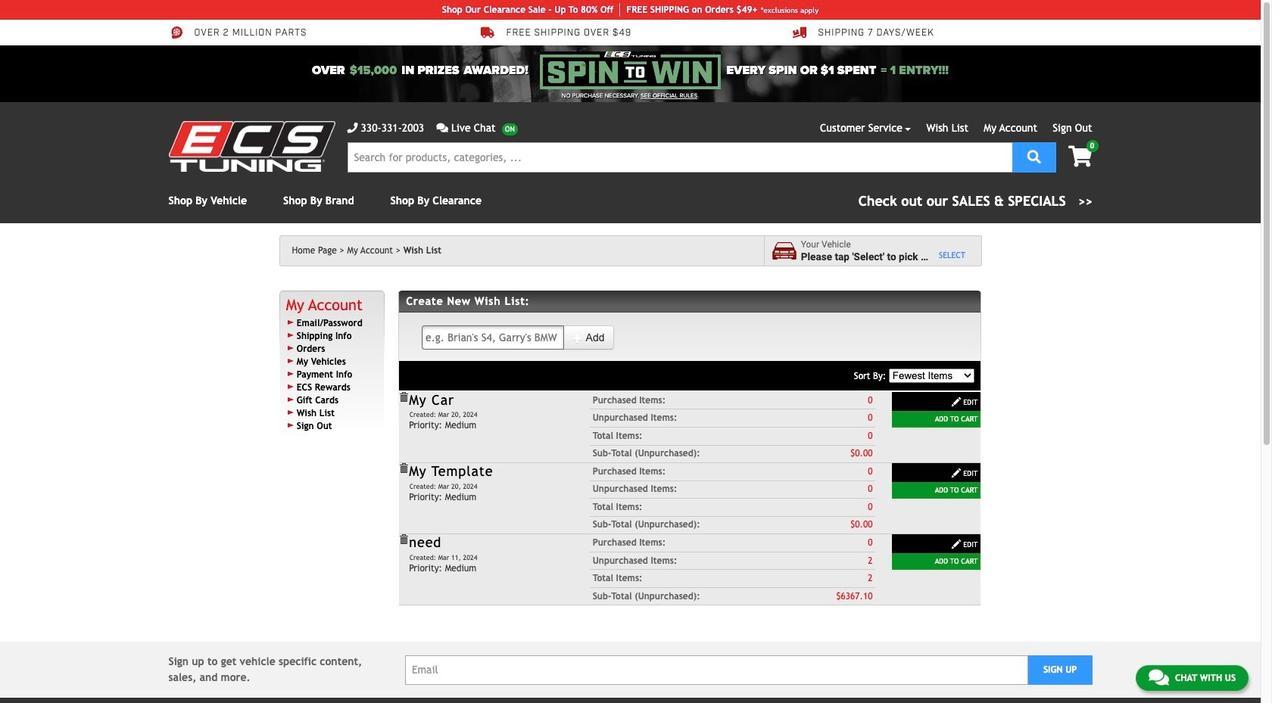 Task type: describe. For each thing, give the bounding box(es) containing it.
0 vertical spatial white image
[[573, 333, 583, 344]]

1 horizontal spatial comments image
[[1149, 669, 1169, 687]]

Search text field
[[347, 142, 1012, 173]]

phone image
[[347, 123, 358, 133]]

delete image for white icon to the bottom
[[398, 535, 409, 545]]

1 vertical spatial white image
[[951, 468, 962, 479]]

ecs tuning 'spin to win' contest logo image
[[540, 51, 721, 89]]

search image
[[1028, 150, 1041, 163]]

delete image
[[398, 464, 409, 474]]



Task type: locate. For each thing, give the bounding box(es) containing it.
ecs tuning image
[[169, 121, 335, 172]]

2 vertical spatial white image
[[951, 539, 962, 550]]

delete image for white image
[[398, 392, 409, 403]]

0 vertical spatial delete image
[[398, 392, 409, 403]]

0 vertical spatial comments image
[[436, 123, 448, 133]]

delete image down delete icon
[[398, 535, 409, 545]]

e.g. Brian's S4, Garry's BMW E92...etc text field
[[422, 326, 565, 350]]

1 delete image from the top
[[398, 392, 409, 403]]

delete image
[[398, 392, 409, 403], [398, 535, 409, 545]]

1 vertical spatial comments image
[[1149, 669, 1169, 687]]

2 delete image from the top
[[398, 535, 409, 545]]

0 horizontal spatial comments image
[[436, 123, 448, 133]]

comments image
[[436, 123, 448, 133], [1149, 669, 1169, 687]]

shopping cart image
[[1069, 146, 1092, 167]]

Email email field
[[405, 656, 1028, 685]]

white image
[[573, 333, 583, 344], [951, 468, 962, 479], [951, 539, 962, 550]]

1 vertical spatial delete image
[[398, 535, 409, 545]]

delete image up delete icon
[[398, 392, 409, 403]]

white image
[[951, 397, 962, 407]]



Task type: vqa. For each thing, say whether or not it's contained in the screenshot.
Videos's the &
no



